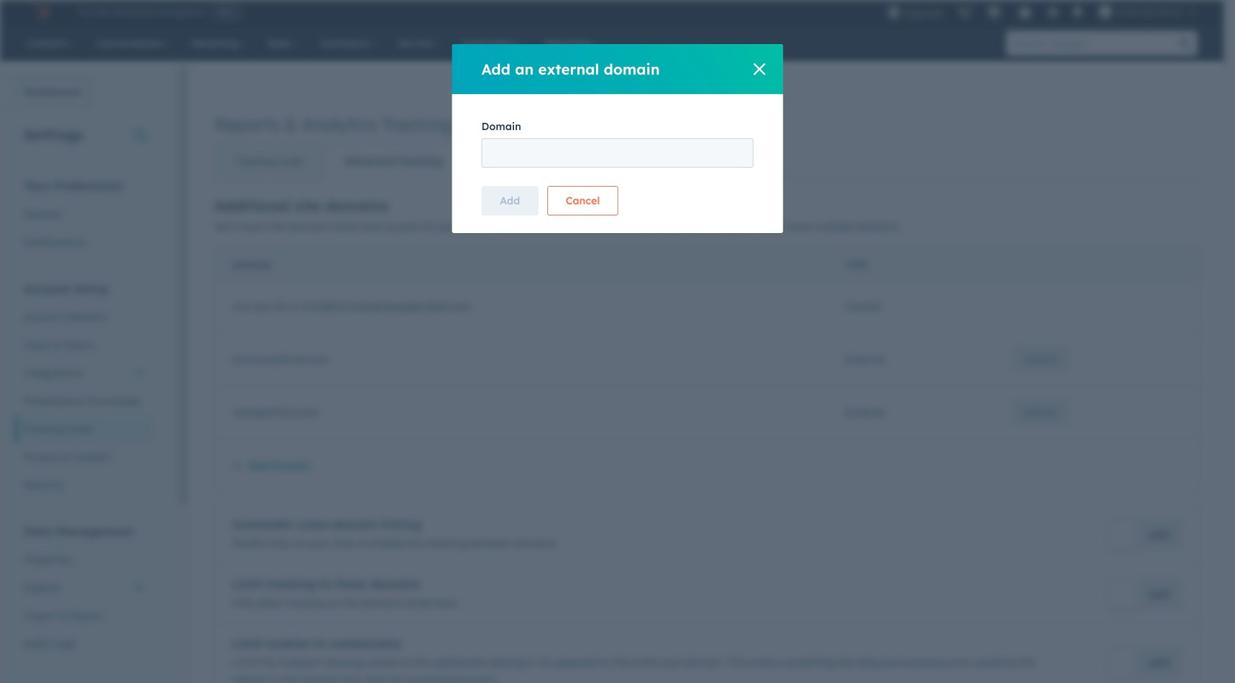 Task type: vqa. For each thing, say whether or not it's contained in the screenshot.
Marketplaces image
yes



Task type: describe. For each thing, give the bounding box(es) containing it.
terry turtle image
[[1099, 5, 1113, 18]]

your preferences element
[[15, 178, 154, 257]]



Task type: locate. For each thing, give the bounding box(es) containing it.
menu
[[881, 0, 1207, 24]]

account setup element
[[15, 281, 154, 499]]

marketplaces image
[[988, 7, 1001, 20]]

close image
[[754, 63, 766, 75]]

dialog
[[452, 44, 784, 233]]

data management element
[[15, 524, 154, 658]]

None email field
[[482, 138, 754, 168]]

Search HubSpot search field
[[1007, 31, 1173, 56]]

navigation
[[214, 143, 464, 180]]



